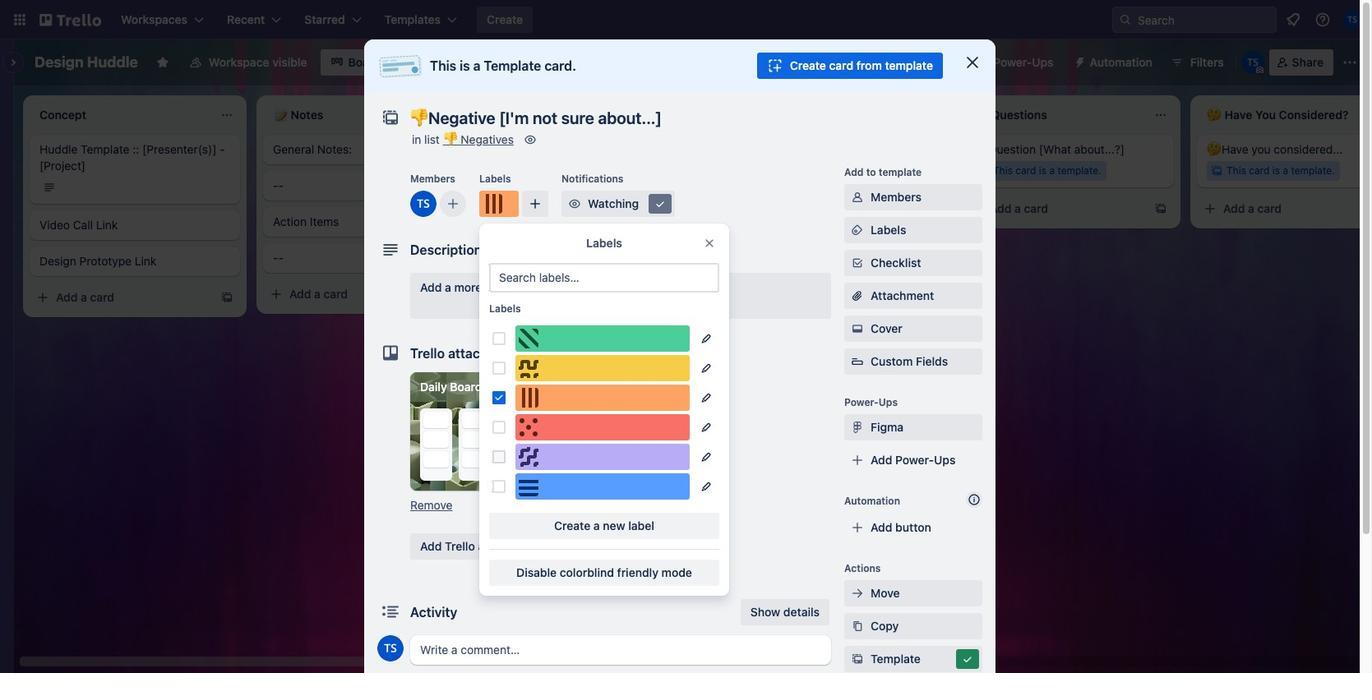 Task type: locate. For each thing, give the bounding box(es) containing it.
sm image
[[522, 132, 539, 148], [850, 222, 866, 239], [850, 321, 866, 337], [850, 419, 866, 436], [850, 586, 866, 602]]

add a card button down 'action items' link
[[263, 281, 447, 308]]

design
[[35, 53, 84, 71], [39, 254, 76, 268]]

show details
[[751, 605, 820, 619]]

0 vertical spatial ups
[[1032, 55, 1054, 69]]

card down "👎negative"
[[782, 174, 803, 187]]

design inside design prototype link link
[[39, 254, 76, 268]]

card.
[[545, 58, 577, 73]]

2 vertical spatial create
[[554, 519, 591, 533]]

create left board iq - sign in icon
[[790, 58, 827, 72]]

0 vertical spatial huddle
[[87, 53, 138, 71]]

1 horizontal spatial create
[[554, 519, 591, 533]]

template down the create button
[[484, 58, 542, 73]]

design prototype link link
[[39, 253, 230, 270]]

create up this is a template card.
[[487, 12, 523, 26]]

watching
[[588, 197, 639, 211]]

sm image inside labels link
[[850, 222, 866, 239]]

negatives
[[461, 132, 514, 146]]

create from template… image
[[921, 212, 934, 225], [220, 291, 234, 304], [688, 325, 701, 338]]

2 -- link from the top
[[273, 250, 464, 266]]

back to home image
[[39, 7, 101, 33]]

0 horizontal spatial tara schultz (taraschultz7) image
[[378, 636, 404, 662]]

create card from template button
[[757, 53, 943, 79]]

create
[[487, 12, 523, 26], [790, 58, 827, 72], [554, 519, 591, 533]]

add a card
[[990, 202, 1049, 215], [1224, 202, 1282, 215], [290, 287, 348, 301], [56, 290, 114, 304], [523, 324, 582, 338]]

0 horizontal spatial members
[[410, 173, 456, 185]]

this for 🤔have you considered...
[[1227, 165, 1247, 177]]

members down the 1
[[871, 190, 922, 204]]

move
[[871, 586, 900, 600]]

1 horizontal spatial create from template… image
[[1155, 202, 1168, 215]]

sm image for copy
[[850, 619, 866, 635]]

colorblind
[[560, 566, 614, 580]]

1 horizontal spatial ups
[[934, 453, 956, 467]]

2 horizontal spatial create from template… image
[[921, 212, 934, 225]]

2 horizontal spatial power-
[[994, 55, 1032, 69]]

🙋question
[[974, 142, 1036, 156]]

board right "daily"
[[450, 380, 482, 394]]

1 vertical spatial template
[[81, 142, 130, 156]]

add a more detailed description… link
[[410, 273, 832, 319]]

automation
[[1090, 55, 1153, 69], [845, 495, 901, 507]]

add members to card image
[[447, 196, 460, 212]]

design for design prototype link
[[39, 254, 76, 268]]

share
[[1293, 55, 1324, 69]]

new
[[603, 519, 626, 533]]

1 vertical spatial design
[[39, 254, 76, 268]]

add a card down 🙋question
[[990, 202, 1049, 215]]

template down copy
[[871, 652, 921, 666]]

2 vertical spatial template
[[871, 652, 921, 666]]

0 horizontal spatial automation
[[845, 495, 901, 507]]

color: purple, title: none image
[[516, 444, 690, 470]]

labels down detailed
[[489, 303, 521, 315]]

👎negative
[[740, 152, 802, 166]]

[i
[[566, 265, 573, 279]]

add
[[845, 166, 864, 178], [990, 202, 1012, 215], [1224, 202, 1246, 215], [420, 280, 442, 294], [290, 287, 311, 301], [56, 290, 78, 304], [523, 324, 545, 338], [871, 453, 893, 467], [871, 521, 893, 535], [420, 540, 442, 554]]

labels up color: orange, title: none icon on the left top of page
[[480, 173, 511, 185]]

sm image left "figma"
[[850, 419, 866, 436]]

members up add members to card image
[[410, 173, 456, 185]]

design huddle
[[35, 53, 138, 71]]

tara schultz (taraschultz7) image left add members to card image
[[410, 191, 437, 217]]

-- up action
[[273, 178, 284, 192]]

tara schultz (taraschultz7) image
[[1242, 51, 1265, 74], [915, 171, 934, 191], [410, 191, 437, 217]]

👎
[[443, 132, 458, 146]]

trello up "daily"
[[410, 346, 445, 361]]

create from template… image for general notes:
[[454, 288, 467, 301]]

-
[[902, 55, 908, 69], [220, 142, 225, 156], [273, 178, 278, 192], [278, 178, 284, 192], [273, 251, 278, 265], [278, 251, 284, 265]]

this card is a template. down 🙋question [what about...?]
[[994, 165, 1102, 177]]

daily board link
[[410, 373, 614, 491]]

0 vertical spatial automation
[[1090, 55, 1153, 69]]

board for board iq - sign in
[[852, 55, 884, 69]]

about...]
[[875, 152, 920, 166]]

add a card button
[[964, 196, 1148, 222], [1198, 196, 1373, 222], [263, 281, 447, 308], [30, 285, 214, 311], [497, 318, 681, 345]]

filters button
[[1166, 49, 1229, 76]]

Board name text field
[[26, 49, 146, 76]]

create from template… image
[[1155, 202, 1168, 215], [454, 288, 467, 301]]

this is a template card.
[[430, 58, 577, 73]]

power-
[[994, 55, 1032, 69], [845, 396, 879, 409], [896, 453, 934, 467]]

template.
[[1058, 165, 1102, 177], [1292, 165, 1335, 177], [824, 174, 868, 187], [591, 287, 635, 299]]

board left iq
[[852, 55, 884, 69]]

template. down not
[[824, 174, 868, 187]]

general
[[273, 142, 314, 156]]

1 horizontal spatial link
[[135, 254, 157, 268]]

👍positive
[[507, 265, 563, 279]]

star or unstar board image
[[156, 56, 169, 69]]

1 vertical spatial members
[[871, 190, 922, 204]]

workspace
[[209, 55, 269, 69]]

sm image left cover at the top right of the page
[[850, 321, 866, 337]]

items
[[310, 215, 339, 229]]

action items link
[[273, 214, 464, 230]]

1 horizontal spatial automation
[[1090, 55, 1153, 69]]

close dialog image
[[963, 53, 983, 72]]

automation up add button in the right of the page
[[845, 495, 901, 507]]

[what
[[1039, 142, 1072, 156]]

🙋question [what about...?]
[[974, 142, 1125, 156]]

link down video call link link
[[135, 254, 157, 268]]

1 vertical spatial automation
[[845, 495, 901, 507]]

1 vertical spatial create
[[790, 58, 827, 72]]

add trello attachment
[[420, 540, 541, 554]]

2 horizontal spatial template
[[871, 652, 921, 666]]

trello
[[410, 346, 445, 361], [445, 540, 475, 554]]

2 horizontal spatial ups
[[1032, 55, 1054, 69]]

copy
[[871, 619, 899, 633]]

detailed
[[485, 280, 529, 294]]

2 vertical spatial ups
[[934, 453, 956, 467]]

template. for 🙋question [what about...?]
[[1058, 165, 1102, 177]]

0 horizontal spatial create from template… image
[[220, 291, 234, 304]]

1 vertical spatial power-ups
[[845, 396, 898, 409]]

1 horizontal spatial power-ups
[[994, 55, 1054, 69]]

tara schultz (taraschultz7) image right filters
[[1242, 51, 1265, 74]]

add a card for add a card button underneath 🤔have you considered... "link"
[[1224, 202, 1282, 215]]

ups up "figma"
[[879, 396, 898, 409]]

create card from template
[[790, 58, 934, 72]]

create inside the primary element
[[487, 12, 523, 26]]

card down 🙋question [what about...?]
[[1024, 202, 1049, 215]]

board inside button
[[852, 55, 884, 69]]

sm image
[[1067, 49, 1090, 72], [850, 189, 866, 206], [567, 196, 583, 212], [652, 196, 669, 212], [850, 255, 866, 271], [850, 619, 866, 635], [850, 651, 866, 668], [960, 651, 976, 668]]

template left in
[[885, 58, 934, 72]]

2 horizontal spatial create
[[790, 58, 827, 72]]

power- down "figma"
[[896, 453, 934, 467]]

design down the video
[[39, 254, 76, 268]]

add button
[[871, 521, 932, 535]]

1 horizontal spatial template
[[484, 58, 542, 73]]

board
[[348, 55, 381, 69], [852, 55, 884, 69], [450, 380, 482, 394]]

template. down 👍positive [i really liked...] link
[[591, 287, 635, 299]]

1 horizontal spatial board
[[450, 380, 482, 394]]

0 vertical spatial create
[[487, 12, 523, 26]]

link right call
[[96, 218, 118, 232]]

figma
[[871, 420, 904, 434]]

description…
[[532, 280, 603, 294]]

labels up 👍positive [i really liked...] link
[[586, 236, 623, 250]]

general notes:
[[273, 142, 352, 156]]

0 vertical spatial power-
[[994, 55, 1032, 69]]

add a card down you
[[1224, 202, 1282, 215]]

template left ::
[[81, 142, 130, 156]]

labels
[[480, 173, 511, 185], [871, 223, 907, 237], [586, 236, 623, 250], [489, 303, 521, 315]]

is down 🙋question [what about...?]
[[1039, 165, 1047, 177]]

this card is a template. down 👍positive [i really liked...]
[[526, 287, 635, 299]]

ups right "close dialog" icon
[[1032, 55, 1054, 69]]

None text field
[[402, 104, 945, 133]]

0 vertical spatial -- link
[[273, 178, 464, 194]]

board iq - sign in button
[[824, 49, 958, 76]]

1 horizontal spatial power-
[[896, 453, 934, 467]]

0 vertical spatial create from template… image
[[1155, 202, 1168, 215]]

0 vertical spatial link
[[96, 218, 118, 232]]

add down the action items
[[290, 287, 311, 301]]

1 vertical spatial -- link
[[273, 250, 464, 266]]

sm image down actions
[[850, 586, 866, 602]]

workspace visible button
[[179, 49, 317, 76]]

ups up add button button
[[934, 453, 956, 467]]

1 vertical spatial huddle
[[39, 142, 78, 156]]

this
[[430, 58, 457, 73], [994, 165, 1013, 177], [1227, 165, 1247, 177], [760, 174, 780, 187], [526, 287, 546, 299]]

this card is a template. down [i'm
[[760, 174, 868, 187]]

create for create a new label
[[554, 519, 591, 533]]

a down description…
[[548, 324, 554, 338]]

0 horizontal spatial link
[[96, 218, 118, 232]]

template inside button
[[885, 58, 934, 72]]

design inside board name text field
[[35, 53, 84, 71]]

add trello attachment button
[[410, 534, 551, 560]]

is
[[460, 58, 470, 73], [1039, 165, 1047, 177], [1273, 165, 1281, 177], [806, 174, 813, 187], [572, 287, 580, 299]]

1 vertical spatial --
[[273, 251, 284, 265]]

actions
[[845, 563, 881, 575]]

board left the customize views icon
[[348, 55, 381, 69]]

this down 👍positive
[[526, 287, 546, 299]]

0 horizontal spatial power-
[[845, 396, 879, 409]]

huddle up "[project]"
[[39, 142, 78, 156]]

color: blue, title: none image
[[516, 474, 690, 500]]

0 horizontal spatial power-ups
[[845, 396, 898, 409]]

power- inside 'power-ups' button
[[994, 55, 1032, 69]]

huddle left star or unstar board image at the left top
[[87, 53, 138, 71]]

power- inside add power-ups link
[[896, 453, 934, 467]]

add a card down description…
[[523, 324, 582, 338]]

sm image inside move link
[[850, 586, 866, 602]]

add left more
[[420, 280, 442, 294]]

add down remove link
[[420, 540, 442, 554]]

-- down action
[[273, 251, 284, 265]]

a down 🤔have you considered... "link"
[[1283, 165, 1289, 177]]

--
[[273, 178, 284, 192], [273, 251, 284, 265]]

0 horizontal spatial huddle
[[39, 142, 78, 156]]

description
[[410, 243, 482, 257]]

0 vertical spatial design
[[35, 53, 84, 71]]

a
[[473, 58, 481, 73], [1050, 165, 1055, 177], [1283, 165, 1289, 177], [816, 174, 822, 187], [1015, 202, 1021, 215], [1249, 202, 1255, 215], [445, 280, 451, 294], [314, 287, 321, 301], [583, 287, 588, 299], [81, 290, 87, 304], [548, 324, 554, 338], [594, 519, 600, 533]]

0 horizontal spatial template
[[81, 142, 130, 156]]

2 vertical spatial create from template… image
[[688, 325, 701, 338]]

sm image inside the cover link
[[850, 321, 866, 337]]

add down 🙋question
[[990, 202, 1012, 215]]

0 vertical spatial template
[[484, 58, 542, 73]]

remove
[[410, 498, 453, 512]]

1 horizontal spatial huddle
[[87, 53, 138, 71]]

in
[[412, 132, 421, 146]]

2 -- from the top
[[273, 251, 284, 265]]

add a card down the items
[[290, 287, 348, 301]]

1
[[896, 174, 901, 187]]

0 horizontal spatial create from template… image
[[454, 288, 467, 301]]

tara schultz (taraschultz7) image right the 1
[[915, 171, 934, 191]]

-- link down general notes: link
[[273, 178, 464, 194]]

prototype
[[79, 254, 132, 268]]

1 vertical spatial ups
[[879, 396, 898, 409]]

a down 🙋question
[[1015, 202, 1021, 215]]

1 vertical spatial link
[[135, 254, 157, 268]]

is down 🤔have you considered...
[[1273, 165, 1281, 177]]

this for 🙋question [what about...?]
[[994, 165, 1013, 177]]

design down back to home 'image'
[[35, 53, 84, 71]]

action
[[273, 215, 307, 229]]

board iq - sign in icon image
[[834, 57, 846, 68]]

add a card down design prototype link
[[56, 290, 114, 304]]

link
[[96, 218, 118, 232], [135, 254, 157, 268]]

add a card button down 🤔have you considered... "link"
[[1198, 196, 1373, 222]]

power-ups up "figma"
[[845, 396, 898, 409]]

is down 👍positive [i really liked...]
[[572, 287, 580, 299]]

0 horizontal spatial create
[[487, 12, 523, 26]]

close popover image
[[703, 237, 716, 250]]

tara schultz (taraschultz7) image
[[1343, 10, 1363, 30], [378, 636, 404, 662]]

2 vertical spatial power-
[[896, 453, 934, 467]]

daily
[[420, 380, 447, 394]]

1 vertical spatial trello
[[445, 540, 475, 554]]

0 horizontal spatial board
[[348, 55, 381, 69]]

from
[[857, 58, 882, 72]]

template button
[[845, 646, 983, 673]]

notifications
[[562, 173, 624, 185]]

1 horizontal spatial tara schultz (taraschultz7) image
[[915, 171, 934, 191]]

is down [i'm
[[806, 174, 813, 187]]

2 horizontal spatial tara schultz (taraschultz7) image
[[1242, 51, 1265, 74]]

in list 👎 negatives
[[412, 132, 514, 146]]

sm image inside checklist link
[[850, 255, 866, 271]]

trello left attachment at the left bottom
[[445, 540, 475, 554]]

0 vertical spatial template
[[885, 58, 934, 72]]

-- link down 'action items' link
[[273, 250, 464, 266]]

a left new on the left of the page
[[594, 519, 600, 533]]

this right the customize views icon
[[430, 58, 457, 73]]

this down "👎negative"
[[760, 174, 780, 187]]

attachments
[[448, 346, 527, 361]]

[i'm
[[805, 152, 826, 166]]

custom
[[871, 355, 913, 368]]

automation down search image
[[1090, 55, 1153, 69]]

0 vertical spatial power-ups
[[994, 55, 1054, 69]]

1 vertical spatial create from template… image
[[454, 288, 467, 301]]

1 horizontal spatial tara schultz (taraschultz7) image
[[1343, 10, 1363, 30]]

create for create card from template
[[790, 58, 827, 72]]

is for 👍positive [i really liked...]
[[572, 287, 580, 299]]

1 horizontal spatial members
[[871, 190, 922, 204]]

this down 🙋question
[[994, 165, 1013, 177]]

color: orange, title: none image
[[516, 385, 690, 411]]

card down [i
[[549, 287, 569, 299]]

sm image inside the members link
[[850, 189, 866, 206]]

1 vertical spatial create from template… image
[[220, 291, 234, 304]]

add left button
[[871, 521, 893, 535]]

this card is a template. for 👍positive [i really liked...]
[[526, 287, 635, 299]]

show menu image
[[1342, 54, 1359, 71]]

workspace visible
[[209, 55, 307, 69]]

template up the members link
[[879, 166, 922, 178]]

::
[[133, 142, 139, 156]]

sm image inside copy link
[[850, 619, 866, 635]]

this down 🤔have
[[1227, 165, 1247, 177]]

sm image inside the automation button
[[1067, 49, 1090, 72]]

template. down 🙋question [what about...?] link
[[1058, 165, 1102, 177]]

0 vertical spatial --
[[273, 178, 284, 192]]

- inside huddle template :: [presenter(s)] - [project]
[[220, 142, 225, 156]]

power- right "close dialog" icon
[[994, 55, 1032, 69]]

template. down 'considered...'
[[1292, 165, 1335, 177]]

2 horizontal spatial board
[[852, 55, 884, 69]]

template inside button
[[871, 652, 921, 666]]

a down you
[[1249, 202, 1255, 215]]

add a card for add a card button below design prototype link link
[[56, 290, 114, 304]]

1 -- from the top
[[273, 178, 284, 192]]



Task type: describe. For each thing, give the bounding box(es) containing it.
a down design prototype link
[[81, 290, 87, 304]]

automation inside button
[[1090, 55, 1153, 69]]

labels link
[[845, 217, 983, 243]]

template. for 🤔have you considered...
[[1292, 165, 1335, 177]]

this card is a template. for 🙋question [what about...?]
[[994, 165, 1102, 177]]

board link
[[320, 49, 390, 76]]

sm image for cover
[[850, 321, 866, 337]]

🤔have
[[1207, 142, 1249, 156]]

members link
[[845, 184, 983, 211]]

custom fields button
[[845, 354, 983, 370]]

add a card button up color: yellow, title: none image
[[497, 318, 681, 345]]

checklist link
[[845, 250, 983, 276]]

this for 👍positive [i really liked...]
[[526, 287, 546, 299]]

is for 🙋question [what about...?]
[[1039, 165, 1047, 177]]

👎 negatives link
[[443, 132, 514, 146]]

really
[[576, 265, 605, 279]]

huddle template :: [presenter(s)] - [project]
[[39, 142, 225, 173]]

to
[[867, 166, 877, 178]]

considered...
[[1274, 142, 1343, 156]]

activity
[[410, 605, 458, 620]]

🙋question [what about...?] link
[[974, 141, 1165, 158]]

huddle template :: [presenter(s)] - [project] link
[[39, 141, 230, 174]]

power-ups button
[[961, 49, 1064, 76]]

button
[[896, 521, 932, 535]]

is right the customize views icon
[[460, 58, 470, 73]]

add power-ups link
[[845, 447, 983, 474]]

show details link
[[741, 600, 830, 626]]

link for design prototype link
[[135, 254, 157, 268]]

power-ups inside button
[[994, 55, 1054, 69]]

👎negative [i'm not sure about...]
[[740, 152, 920, 166]]

watching button
[[562, 191, 675, 217]]

0 notifications image
[[1284, 10, 1304, 30]]

sure
[[849, 152, 872, 166]]

sm image for figma
[[850, 419, 866, 436]]

trello inside add trello attachment button
[[445, 540, 475, 554]]

a down the items
[[314, 287, 321, 301]]

0 horizontal spatial ups
[[879, 396, 898, 409]]

filters
[[1191, 55, 1224, 69]]

card left "from"
[[830, 58, 854, 72]]

fields
[[916, 355, 948, 368]]

1 horizontal spatial create from template… image
[[688, 325, 701, 338]]

move link
[[845, 581, 983, 607]]

a down 🙋question [what about...?]
[[1050, 165, 1055, 177]]

add down "figma"
[[871, 453, 893, 467]]

attachment button
[[845, 283, 983, 309]]

0 vertical spatial members
[[410, 173, 456, 185]]

sm image for watching
[[567, 196, 583, 212]]

this card is a template. for 🤔have you considered...
[[1227, 165, 1335, 177]]

list
[[425, 132, 440, 146]]

remove link
[[410, 498, 453, 512]]

sm image for members
[[850, 189, 866, 206]]

sm image for labels
[[850, 222, 866, 239]]

1 vertical spatial power-
[[845, 396, 879, 409]]

Search field
[[1133, 7, 1277, 32]]

is for 🤔have you considered...
[[1273, 165, 1281, 177]]

more
[[454, 280, 482, 294]]

video call link
[[39, 218, 118, 232]]

sm image for checklist
[[850, 255, 866, 271]]

action items
[[273, 215, 339, 229]]

Write a comment text field
[[410, 636, 832, 665]]

0 horizontal spatial tara schultz (taraschultz7) image
[[410, 191, 437, 217]]

customize views image
[[399, 54, 415, 71]]

card down 🙋question
[[1016, 165, 1037, 177]]

add power-ups
[[871, 453, 956, 467]]

in
[[938, 55, 948, 69]]

sign
[[911, 55, 935, 69]]

sm image for automation
[[1067, 49, 1090, 72]]

link for video call link
[[96, 218, 118, 232]]

1 vertical spatial template
[[879, 166, 922, 178]]

create a new label
[[554, 519, 655, 533]]

visible
[[272, 55, 307, 69]]

board iq - sign in
[[852, 55, 948, 69]]

huddle inside huddle template :: [presenter(s)] - [project]
[[39, 142, 78, 156]]

add left to
[[845, 166, 864, 178]]

label
[[629, 519, 655, 533]]

custom fields
[[871, 355, 948, 368]]

a down the create button
[[473, 58, 481, 73]]

create button
[[477, 7, 533, 33]]

video
[[39, 218, 70, 232]]

card down 🤔have you considered...
[[1258, 202, 1282, 215]]

Search labels… text field
[[489, 263, 720, 293]]

add a card for add a card button under [what
[[990, 202, 1049, 215]]

sm image for template
[[850, 651, 866, 668]]

template. for 👍positive [i really liked...]
[[591, 287, 635, 299]]

attachment
[[478, 540, 541, 554]]

call
[[73, 218, 93, 232]]

video call link link
[[39, 217, 230, 234]]

card down description…
[[557, 324, 582, 338]]

iq
[[887, 55, 899, 69]]

add down the add a more detailed description…
[[523, 324, 545, 338]]

a down really
[[583, 287, 588, 299]]

add a card button down design prototype link link
[[30, 285, 214, 311]]

add a card button down [what
[[964, 196, 1148, 222]]

- inside button
[[902, 55, 908, 69]]

copy link
[[845, 614, 983, 640]]

sm image right negatives
[[522, 132, 539, 148]]

add down 🤔have
[[1224, 202, 1246, 215]]

create for create
[[487, 12, 523, 26]]

create from template… image for 🙋question [what about...?]
[[1155, 202, 1168, 215]]

0 vertical spatial create from template… image
[[921, 212, 934, 225]]

👍positive [i really liked...]
[[507, 265, 647, 279]]

card down prototype
[[90, 290, 114, 304]]

primary element
[[0, 0, 1373, 39]]

you
[[1252, 142, 1271, 156]]

create a new label button
[[489, 513, 720, 540]]

checklist
[[871, 256, 922, 270]]

open information menu image
[[1315, 12, 1332, 28]]

about...?]
[[1075, 142, 1125, 156]]

🤔have you considered...
[[1207, 142, 1343, 156]]

color: green, title: none image
[[516, 326, 690, 352]]

a down [i'm
[[816, 174, 822, 187]]

sm image for move
[[850, 586, 866, 602]]

cover
[[871, 322, 903, 336]]

add button button
[[845, 515, 983, 541]]

board for board
[[348, 55, 381, 69]]

attachment
[[871, 289, 935, 303]]

disable colorblind friendly mode button
[[489, 560, 720, 586]]

add a card for add a card button below 'action items' link
[[290, 287, 348, 301]]

details
[[784, 605, 820, 619]]

design prototype link
[[39, 254, 157, 268]]

not
[[829, 152, 846, 166]]

show
[[751, 605, 781, 619]]

ups inside button
[[1032, 55, 1054, 69]]

color: orange, title: none image
[[480, 191, 519, 217]]

1 -- link from the top
[[273, 178, 464, 194]]

design for design huddle
[[35, 53, 84, 71]]

liked...]
[[608, 265, 647, 279]]

add a card for add a card button on top of color: yellow, title: none image
[[523, 324, 582, 338]]

search image
[[1119, 13, 1133, 26]]

share button
[[1270, 49, 1334, 76]]

notes:
[[317, 142, 352, 156]]

huddle inside board name text field
[[87, 53, 138, 71]]

color: red, title: none image
[[516, 415, 690, 441]]

mode
[[662, 566, 692, 580]]

add to template
[[845, 166, 922, 178]]

general notes: link
[[273, 141, 464, 158]]

cover link
[[845, 316, 983, 342]]

friendly
[[617, 566, 659, 580]]

a left more
[[445, 280, 451, 294]]

template inside huddle template :: [presenter(s)] - [project]
[[81, 142, 130, 156]]

0 vertical spatial tara schultz (taraschultz7) image
[[1343, 10, 1363, 30]]

card down the items
[[324, 287, 348, 301]]

[project]
[[39, 159, 86, 173]]

labels up the 'checklist'
[[871, 223, 907, 237]]

1 vertical spatial tara schultz (taraschultz7) image
[[378, 636, 404, 662]]

color: yellow, title: none image
[[516, 355, 690, 382]]

🤔have you considered... link
[[1207, 141, 1373, 158]]

add down design prototype link
[[56, 290, 78, 304]]

👎negative [i'm not sure about...] link
[[740, 151, 931, 168]]

0 vertical spatial trello
[[410, 346, 445, 361]]

card down you
[[1250, 165, 1270, 177]]



Task type: vqa. For each thing, say whether or not it's contained in the screenshot.
first -- from the top of the page
yes



